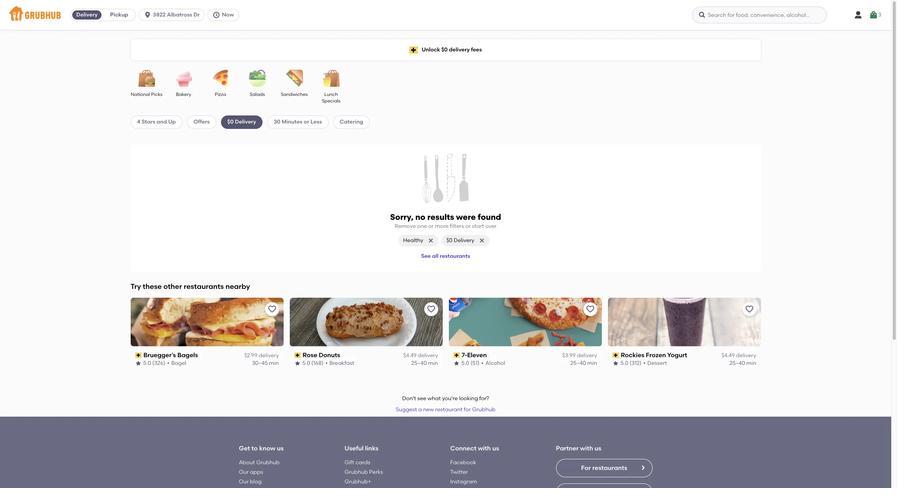 Task type: locate. For each thing, give the bounding box(es) containing it.
our
[[239, 470, 249, 476], [239, 479, 249, 486]]

3 5.0 from the left
[[461, 361, 469, 367]]

national picks
[[131, 92, 162, 97]]

(51)
[[471, 361, 479, 367]]

us right connect
[[492, 445, 499, 453]]

delivery for rockies frozen yogurt
[[736, 353, 756, 359]]

healthy
[[403, 238, 423, 244]]

• down bruegger's bagels
[[167, 361, 169, 367]]

our down about
[[239, 470, 249, 476]]

1 horizontal spatial to
[[879, 331, 885, 338]]

star icon image left 5.0 (326)
[[135, 361, 141, 367]]

healthy button
[[398, 235, 439, 247]]

with right partner
[[580, 445, 593, 453]]

$0 delivery inside button
[[446, 238, 474, 244]]

grubhub
[[472, 407, 495, 414], [256, 460, 280, 466], [345, 470, 368, 476]]

with for partner
[[580, 445, 593, 453]]

3 • from the left
[[481, 361, 483, 367]]

2 • from the left
[[325, 361, 328, 367]]

bagel
[[171, 361, 186, 367]]

specials
[[322, 99, 340, 104]]

min for rose donuts
[[428, 361, 438, 367]]

delivery down salads
[[235, 119, 256, 125]]

1 $4.49 from the left
[[403, 353, 416, 359]]

3 subscription pass image from the left
[[453, 353, 460, 359]]

25–40 min
[[411, 361, 438, 367], [570, 361, 597, 367], [729, 361, 756, 367]]

star icon image left 5.0 (168)
[[294, 361, 300, 367]]

delivery
[[449, 46, 470, 53], [259, 353, 279, 359], [418, 353, 438, 359], [577, 353, 597, 359], [736, 353, 756, 359]]

0 horizontal spatial us
[[277, 445, 284, 453]]

get to know us
[[239, 445, 284, 453]]

2 horizontal spatial 25–40
[[729, 361, 745, 367]]

restaurants down $0 delivery button
[[440, 253, 470, 260]]

3 25–40 min from the left
[[729, 361, 756, 367]]

2 vertical spatial $0
[[446, 238, 452, 244]]

restaurants right other on the bottom
[[184, 283, 224, 291]]

0 horizontal spatial save this restaurant image
[[267, 305, 277, 314]]

instagram link
[[450, 479, 477, 486]]

0 horizontal spatial 25–40
[[411, 361, 427, 367]]

$4.49 delivery for rose donuts
[[403, 353, 438, 359]]

5.0 left (312)
[[621, 361, 628, 367]]

2 25–40 min from the left
[[570, 361, 597, 367]]

2 us from the left
[[492, 445, 499, 453]]

7-eleven logo image
[[449, 298, 602, 347]]

0 horizontal spatial grubhub
[[256, 460, 280, 466]]

rockies frozen yogurt
[[621, 352, 687, 359]]

4 • from the left
[[643, 361, 646, 367]]

1 star icon image from the left
[[135, 361, 141, 367]]

1 25–40 min from the left
[[411, 361, 438, 367]]

0 horizontal spatial or
[[304, 119, 309, 125]]

5.0 down the rose
[[302, 361, 310, 367]]

0 horizontal spatial 25–40 min
[[411, 361, 438, 367]]

2 save this restaurant image from the left
[[586, 305, 595, 314]]

stars
[[142, 119, 155, 125]]

1 • from the left
[[167, 361, 169, 367]]

svg image
[[869, 10, 878, 20], [144, 11, 151, 19], [213, 11, 220, 19], [698, 11, 706, 19], [428, 238, 434, 244], [479, 238, 485, 244]]

national picks image
[[133, 70, 160, 87]]

to inside sorry, no results were found main content
[[251, 445, 258, 453]]

grubhub inside button
[[472, 407, 495, 414]]

grubhub down gift cards link
[[345, 470, 368, 476]]

or left less
[[304, 119, 309, 125]]

2 horizontal spatial delivery
[[454, 238, 474, 244]]

3 star icon image from the left
[[453, 361, 459, 367]]

0 horizontal spatial restaurants
[[184, 283, 224, 291]]

2 horizontal spatial grubhub
[[472, 407, 495, 414]]

1 vertical spatial $0
[[227, 119, 234, 125]]

save this restaurant button for rockies frozen yogurt
[[742, 303, 756, 317]]

2 subscription pass image from the left
[[294, 353, 301, 359]]

0 vertical spatial restaurants
[[440, 253, 470, 260]]

our left blog
[[239, 479, 249, 486]]

5.0 for 7-
[[461, 361, 469, 367]]

1 min from the left
[[269, 361, 279, 367]]

svg image inside $0 delivery button
[[479, 238, 485, 244]]

0 horizontal spatial delivery
[[76, 12, 98, 18]]

star icon image for 7-eleven
[[453, 361, 459, 367]]

our apps link
[[239, 470, 263, 476]]

• for donuts
[[325, 361, 328, 367]]

results
[[427, 213, 454, 222]]

to
[[879, 331, 885, 338], [251, 445, 258, 453]]

• breakfast
[[325, 361, 354, 367]]

1 save this restaurant button from the left
[[265, 303, 279, 317]]

pickup
[[110, 12, 128, 18]]

with right connect
[[478, 445, 491, 453]]

delivery inside button
[[454, 238, 474, 244]]

1 horizontal spatial save this restaurant image
[[586, 305, 595, 314]]

2 vertical spatial delivery
[[454, 238, 474, 244]]

1 subscription pass image from the left
[[135, 353, 142, 359]]

25–40 for rose donuts
[[411, 361, 427, 367]]

• for bagels
[[167, 361, 169, 367]]

pizza image
[[207, 70, 234, 87]]

found
[[478, 213, 501, 222]]

get
[[239, 445, 250, 453]]

1 our from the top
[[239, 470, 249, 476]]

3 button
[[869, 8, 881, 22]]

with for connect
[[478, 445, 491, 453]]

3 save this restaurant button from the left
[[583, 303, 597, 317]]

save this restaurant image
[[267, 305, 277, 314], [586, 305, 595, 314], [745, 305, 754, 314]]

delivery down filters
[[454, 238, 474, 244]]

1 vertical spatial our
[[239, 479, 249, 486]]

donuts
[[319, 352, 340, 359]]

delivery left pickup
[[76, 12, 98, 18]]

2 horizontal spatial 25–40 min
[[729, 361, 756, 367]]

25–40 min for rose donuts
[[411, 361, 438, 367]]

1 horizontal spatial delivery
[[235, 119, 256, 125]]

star icon image left the 5.0 (51)
[[453, 361, 459, 367]]

delivery inside button
[[76, 12, 98, 18]]

delivery for rose donuts
[[418, 353, 438, 359]]

$0 delivery down salads
[[227, 119, 256, 125]]

• down donuts
[[325, 361, 328, 367]]

subscription pass image left rockies
[[612, 353, 619, 359]]

lunch specials image
[[318, 70, 345, 87]]

$3.99 delivery
[[562, 353, 597, 359]]

$4.49 for rose donuts
[[403, 353, 416, 359]]

0 horizontal spatial $0 delivery
[[227, 119, 256, 125]]

0 horizontal spatial $4.49 delivery
[[403, 353, 438, 359]]

know
[[259, 445, 275, 453]]

• right (51)
[[481, 361, 483, 367]]

alcohol
[[485, 361, 505, 367]]

or down were
[[465, 223, 471, 230]]

save this restaurant image
[[426, 305, 436, 314]]

4
[[137, 119, 140, 125]]

sorry, no results were found remove one or more filters or start over
[[390, 213, 501, 230]]

now button
[[208, 9, 242, 21]]

30 minutes or less
[[274, 119, 322, 125]]

for
[[464, 407, 471, 414]]

4 save this restaurant button from the left
[[742, 303, 756, 317]]

1 horizontal spatial us
[[492, 445, 499, 453]]

2 vertical spatial restaurants
[[592, 465, 627, 472]]

1 horizontal spatial with
[[580, 445, 593, 453]]

(312)
[[630, 361, 641, 367]]

0 vertical spatial delivery
[[76, 12, 98, 18]]

0 horizontal spatial with
[[478, 445, 491, 453]]

with
[[478, 445, 491, 453], [580, 445, 593, 453]]

subscription pass image left bruegger's
[[135, 353, 142, 359]]

$4.49 delivery for rockies frozen yogurt
[[722, 353, 756, 359]]

1 vertical spatial grubhub
[[256, 460, 280, 466]]

delivery
[[76, 12, 98, 18], [235, 119, 256, 125], [454, 238, 474, 244]]

to inside proceed to chec "button"
[[879, 331, 885, 338]]

frozen
[[646, 352, 666, 359]]

1 save this restaurant image from the left
[[267, 305, 277, 314]]

$4.49 for rockies frozen yogurt
[[722, 353, 735, 359]]

unlock
[[422, 46, 440, 53]]

• dessert
[[643, 361, 667, 367]]

0 vertical spatial $0 delivery
[[227, 119, 256, 125]]

see
[[417, 396, 426, 403]]

3 25–40 from the left
[[729, 361, 745, 367]]

star icon image for bruegger's bagels
[[135, 361, 141, 367]]

gift cards grubhub perks grubhub+
[[345, 460, 383, 486]]

3 us from the left
[[595, 445, 601, 453]]

1 horizontal spatial $0 delivery
[[446, 238, 474, 244]]

$4.49
[[403, 353, 416, 359], [722, 353, 735, 359]]

to left chec
[[879, 331, 885, 338]]

3 save this restaurant image from the left
[[745, 305, 754, 314]]

(168)
[[311, 361, 323, 367]]

$0
[[441, 46, 448, 53], [227, 119, 234, 125], [446, 238, 452, 244]]

cards
[[355, 460, 370, 466]]

• right (312)
[[643, 361, 646, 367]]

1 $4.49 delivery from the left
[[403, 353, 438, 359]]

4 5.0 from the left
[[621, 361, 628, 367]]

3822
[[153, 12, 166, 18]]

restaurants right for
[[592, 465, 627, 472]]

suggest a new restaurant for grubhub
[[396, 407, 495, 414]]

0 vertical spatial grubhub
[[472, 407, 495, 414]]

1 vertical spatial to
[[251, 445, 258, 453]]

1 vertical spatial restaurants
[[184, 283, 224, 291]]

facebook
[[450, 460, 476, 466]]

sorry, no results were found main content
[[0, 30, 891, 489]]

3 min from the left
[[587, 361, 597, 367]]

2 vertical spatial grubhub
[[345, 470, 368, 476]]

svg image inside 3822 albatross dr button
[[144, 11, 151, 19]]

25–40 for 7-eleven
[[570, 361, 586, 367]]

save this restaurant button for bruegger's bagels
[[265, 303, 279, 317]]

2 25–40 from the left
[[570, 361, 586, 367]]

2 horizontal spatial save this restaurant image
[[745, 305, 754, 314]]

2 $4.49 delivery from the left
[[722, 353, 756, 359]]

or
[[304, 119, 309, 125], [428, 223, 434, 230], [465, 223, 471, 230]]

sandwiches image
[[281, 70, 308, 87]]

grubhub down for?
[[472, 407, 495, 414]]

25–40 for rockies frozen yogurt
[[729, 361, 745, 367]]

you're
[[442, 396, 458, 403]]

$4.49 delivery
[[403, 353, 438, 359], [722, 353, 756, 359]]

grubhub inside about grubhub our apps our blog
[[256, 460, 280, 466]]

fees
[[471, 46, 482, 53]]

1 vertical spatial delivery
[[235, 119, 256, 125]]

restaurants
[[440, 253, 470, 260], [184, 283, 224, 291], [592, 465, 627, 472]]

save this restaurant button for rose donuts
[[424, 303, 438, 317]]

less
[[310, 119, 322, 125]]

1 25–40 from the left
[[411, 361, 427, 367]]

0 horizontal spatial $4.49
[[403, 353, 416, 359]]

4 star icon image from the left
[[612, 361, 619, 367]]

try these other restaurants nearby
[[130, 283, 250, 291]]

$0 right unlock on the top left
[[441, 46, 448, 53]]

or right "one"
[[428, 223, 434, 230]]

bakery image
[[170, 70, 197, 87]]

2 min from the left
[[428, 361, 438, 367]]

grubhub down know
[[256, 460, 280, 466]]

2 star icon image from the left
[[294, 361, 300, 367]]

2 5.0 from the left
[[302, 361, 310, 367]]

up
[[168, 119, 176, 125]]

1 with from the left
[[478, 445, 491, 453]]

subscription pass image
[[135, 353, 142, 359], [294, 353, 301, 359], [453, 353, 460, 359], [612, 353, 619, 359]]

0 horizontal spatial to
[[251, 445, 258, 453]]

$0 down filters
[[446, 238, 452, 244]]

30–45
[[252, 361, 268, 367]]

to right "get" at bottom left
[[251, 445, 258, 453]]

1 horizontal spatial grubhub
[[345, 470, 368, 476]]

1 horizontal spatial 25–40 min
[[570, 361, 597, 367]]

$0 right offers at the top left
[[227, 119, 234, 125]]

25–40 min for 7-eleven
[[570, 361, 597, 367]]

0 vertical spatial $0
[[441, 46, 448, 53]]

1 vertical spatial $0 delivery
[[446, 238, 474, 244]]

• for frozen
[[643, 361, 646, 367]]

useful
[[345, 445, 364, 453]]

2 horizontal spatial us
[[595, 445, 601, 453]]

us up the for restaurants
[[595, 445, 601, 453]]

5.0 for bruegger's
[[143, 361, 151, 367]]

1 horizontal spatial $4.49 delivery
[[722, 353, 756, 359]]

1 horizontal spatial 25–40
[[570, 361, 586, 367]]

4 subscription pass image from the left
[[612, 353, 619, 359]]

yogurt
[[667, 352, 687, 359]]

2 save this restaurant button from the left
[[424, 303, 438, 317]]

gift cards link
[[345, 460, 370, 466]]

2 $4.49 from the left
[[722, 353, 735, 359]]

min
[[269, 361, 279, 367], [428, 361, 438, 367], [587, 361, 597, 367], [746, 361, 756, 367]]

$0 delivery
[[227, 119, 256, 125], [446, 238, 474, 244]]

0 vertical spatial our
[[239, 470, 249, 476]]

delivery for bruegger's bagels
[[259, 353, 279, 359]]

subscription pass image left the rose
[[294, 353, 301, 359]]

proceed
[[856, 331, 878, 338]]

$0 delivery down filters
[[446, 238, 474, 244]]

connect with us
[[450, 445, 499, 453]]

star icon image for rose donuts
[[294, 361, 300, 367]]

star icon image left the 5.0 (312)
[[612, 361, 619, 367]]

1 horizontal spatial restaurants
[[440, 253, 470, 260]]

twitter
[[450, 470, 468, 476]]

1 horizontal spatial $4.49
[[722, 353, 735, 359]]

us right know
[[277, 445, 284, 453]]

subscription pass image left 7- at the bottom right of the page
[[453, 353, 460, 359]]

5.0 down 7- at the bottom right of the page
[[461, 361, 469, 367]]

$3.99
[[562, 353, 576, 359]]

svg image inside 3 button
[[869, 10, 878, 20]]

restaurants inside button
[[440, 253, 470, 260]]

facebook twitter instagram
[[450, 460, 477, 486]]

5.0 left (326)
[[143, 361, 151, 367]]

2 with from the left
[[580, 445, 593, 453]]

$0 inside button
[[446, 238, 452, 244]]

0 vertical spatial to
[[879, 331, 885, 338]]

main navigation navigation
[[0, 0, 891, 30]]

for restaurants
[[581, 465, 627, 472]]

1 5.0 from the left
[[143, 361, 151, 367]]

4 min from the left
[[746, 361, 756, 367]]

star icon image
[[135, 361, 141, 367], [294, 361, 300, 367], [453, 361, 459, 367], [612, 361, 619, 367]]



Task type: vqa. For each thing, say whether or not it's contained in the screenshot.


Task type: describe. For each thing, give the bounding box(es) containing it.
grubhub inside gift cards grubhub perks grubhub+
[[345, 470, 368, 476]]

save this restaurant image for rockies frozen yogurt
[[745, 305, 754, 314]]

30
[[274, 119, 280, 125]]

1 horizontal spatial or
[[428, 223, 434, 230]]

salads image
[[244, 70, 271, 87]]

see all restaurants
[[421, 253, 470, 260]]

bakery
[[176, 92, 191, 97]]

save this restaurant image for 7-eleven
[[586, 305, 595, 314]]

partner
[[556, 445, 579, 453]]

to for get
[[251, 445, 258, 453]]

4 stars and up
[[137, 119, 176, 125]]

rose
[[303, 352, 317, 359]]

were
[[456, 213, 476, 222]]

gift
[[345, 460, 354, 466]]

partner with us
[[556, 445, 601, 453]]

no
[[415, 213, 425, 222]]

to for proceed
[[879, 331, 885, 338]]

• for eleven
[[481, 361, 483, 367]]

$0 delivery button
[[442, 235, 490, 247]]

instagram
[[450, 479, 477, 486]]

rose donuts
[[303, 352, 340, 359]]

5.0 for rockies
[[621, 361, 628, 367]]

grubhub plus flag logo image
[[409, 46, 419, 54]]

about
[[239, 460, 255, 466]]

bagels
[[177, 352, 198, 359]]

suggest
[[396, 407, 417, 414]]

new
[[423, 407, 434, 414]]

lunch
[[324, 92, 338, 97]]

svg image
[[854, 10, 863, 20]]

more
[[435, 223, 449, 230]]

proceed to chec button
[[832, 328, 897, 341]]

1 us from the left
[[277, 445, 284, 453]]

bruegger's bagels logo image
[[130, 298, 283, 347]]

albatross
[[167, 12, 192, 18]]

lunch specials
[[322, 92, 340, 104]]

5.0 (168)
[[302, 361, 323, 367]]

these
[[143, 283, 162, 291]]

save this restaurant image for bruegger's bagels
[[267, 305, 277, 314]]

rockies
[[621, 352, 644, 359]]

dessert
[[647, 361, 667, 367]]

25–40 min for rockies frozen yogurt
[[729, 361, 756, 367]]

blog
[[250, 479, 262, 486]]

min for bruegger's bagels
[[269, 361, 279, 367]]

filters
[[450, 223, 464, 230]]

rockies frozen yogurt logo image
[[608, 298, 761, 347]]

don't see what you're looking for?
[[402, 396, 489, 403]]

2 horizontal spatial restaurants
[[592, 465, 627, 472]]

about grubhub our apps our blog
[[239, 460, 280, 486]]

perks
[[369, 470, 383, 476]]

subscription pass image for bruegger's bagels
[[135, 353, 142, 359]]

breakfast
[[329, 361, 354, 367]]

save this restaurant button for 7-eleven
[[583, 303, 597, 317]]

(326)
[[152, 361, 165, 367]]

grubhub+ link
[[345, 479, 371, 486]]

subscription pass image for rockies frozen yogurt
[[612, 353, 619, 359]]

for
[[581, 465, 591, 472]]

see
[[421, 253, 431, 260]]

national
[[131, 92, 150, 97]]

restaurant
[[435, 407, 462, 414]]

proceed to chec
[[856, 331, 897, 338]]

other
[[163, 283, 182, 291]]

right image
[[640, 465, 646, 471]]

pizza
[[215, 92, 226, 97]]

apps
[[250, 470, 263, 476]]

us for connect with us
[[492, 445, 499, 453]]

min for 7-eleven
[[587, 361, 597, 367]]

• bagel
[[167, 361, 186, 367]]

delivery for 7-eleven
[[577, 353, 597, 359]]

for?
[[479, 396, 489, 403]]

now
[[222, 12, 234, 18]]

no results image
[[423, 154, 469, 204]]

over
[[485, 223, 497, 230]]

7-eleven
[[462, 352, 487, 359]]

don't
[[402, 396, 416, 403]]

remove
[[395, 223, 416, 230]]

2 our from the top
[[239, 479, 249, 486]]

• alcohol
[[481, 361, 505, 367]]

pickup button
[[103, 9, 135, 21]]

suggest a new restaurant for grubhub button
[[392, 404, 499, 417]]

for restaurants link
[[556, 460, 652, 478]]

unlock $0 delivery fees
[[422, 46, 482, 53]]

bruegger's
[[143, 352, 176, 359]]

salads
[[250, 92, 265, 97]]

useful links
[[345, 445, 379, 453]]

5.0 for rose
[[302, 361, 310, 367]]

Search for food, convenience, alcohol... search field
[[692, 7, 827, 23]]

see all restaurants button
[[418, 250, 473, 264]]

offers
[[194, 119, 210, 125]]

2 horizontal spatial or
[[465, 223, 471, 230]]

nearby
[[226, 283, 250, 291]]

subscription pass image for rose donuts
[[294, 353, 301, 359]]

5.0 (326)
[[143, 361, 165, 367]]

svg image inside healthy button
[[428, 238, 434, 244]]

svg image inside now button
[[213, 11, 220, 19]]

min for rockies frozen yogurt
[[746, 361, 756, 367]]

sandwiches
[[281, 92, 308, 97]]

$2.99
[[244, 353, 257, 359]]

a
[[418, 407, 422, 414]]

grubhub perks link
[[345, 470, 383, 476]]

subscription pass image for 7-eleven
[[453, 353, 460, 359]]

one
[[417, 223, 427, 230]]

connect
[[450, 445, 476, 453]]

us for partner with us
[[595, 445, 601, 453]]

rose donuts logo image
[[290, 298, 443, 347]]

about grubhub link
[[239, 460, 280, 466]]

bruegger's bagels
[[143, 352, 198, 359]]

star icon image for rockies frozen yogurt
[[612, 361, 619, 367]]

3822 albatross dr
[[153, 12, 200, 18]]



